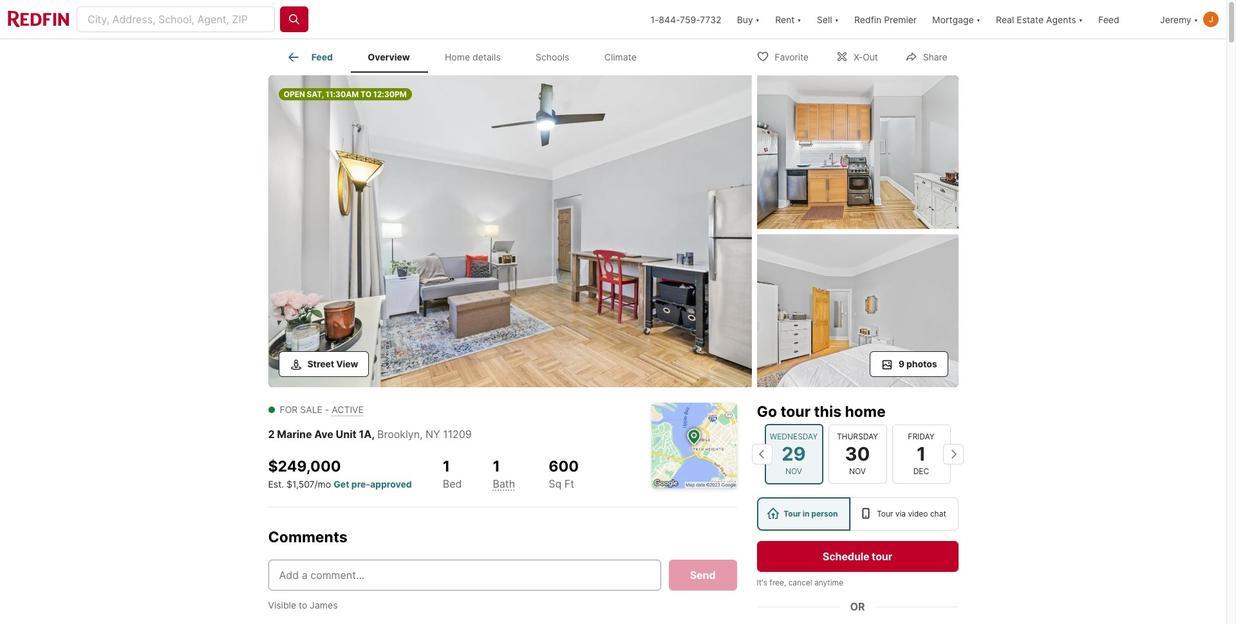 Task type: locate. For each thing, give the bounding box(es) containing it.
overview
[[368, 52, 410, 63]]

1 horizontal spatial tour
[[877, 509, 893, 519]]

1 down "friday"
[[917, 443, 926, 465]]

real estate agents ▾
[[996, 14, 1083, 25]]

▾ for sell ▾
[[835, 14, 839, 25]]

street view button
[[278, 352, 369, 377]]

pre-
[[351, 479, 370, 490]]

▾ for rent ▾
[[797, 14, 802, 25]]

list box containing tour in person
[[757, 498, 958, 531]]

1 horizontal spatial ,
[[420, 428, 423, 441]]

tour left via at bottom right
[[877, 509, 893, 519]]

buy ▾ button
[[737, 0, 760, 39]]

visible
[[268, 600, 296, 611]]

agents
[[1046, 14, 1076, 25]]

1a
[[359, 428, 372, 441]]

submit search image
[[288, 13, 301, 26]]

tour right schedule
[[872, 551, 893, 563]]

tour left in
[[784, 509, 801, 519]]

nov inside wednesday 29 nov
[[786, 467, 802, 476]]

1 vertical spatial tour
[[872, 551, 893, 563]]

redfin premier
[[854, 14, 917, 25]]

1 for 1 bed
[[443, 458, 450, 476]]

tour for schedule
[[872, 551, 893, 563]]

nov down 30
[[849, 467, 866, 476]]

1 bath
[[493, 458, 515, 490]]

0 horizontal spatial ,
[[372, 428, 375, 441]]

home
[[445, 52, 470, 63]]

jeremy ▾
[[1160, 14, 1198, 25]]

ft
[[565, 478, 574, 490]]

james
[[310, 600, 338, 611]]

active link
[[332, 404, 364, 415]]

out
[[863, 51, 878, 62]]

x-out button
[[825, 43, 889, 69]]

sq
[[549, 478, 562, 490]]

x-out
[[854, 51, 878, 62]]

it's free, cancel anytime
[[757, 578, 843, 588]]

jeremy
[[1160, 14, 1192, 25]]

est.
[[268, 479, 284, 490]]

map entry image
[[651, 403, 737, 489]]

tab list containing feed
[[268, 39, 664, 73]]

▾ right sell
[[835, 14, 839, 25]]

▾ right buy
[[756, 14, 760, 25]]

send
[[690, 569, 716, 582]]

tour for go
[[781, 403, 811, 421]]

844-
[[659, 14, 680, 25]]

1 horizontal spatial nov
[[849, 467, 866, 476]]

feed inside button
[[1098, 14, 1120, 25]]

in
[[803, 509, 810, 519]]

1 , from the left
[[372, 428, 375, 441]]

sell
[[817, 14, 832, 25]]

2 marine ave unit 1a, brooklyn, ny 11209 image
[[268, 75, 752, 388], [757, 75, 958, 229], [757, 234, 958, 388]]

0 horizontal spatial 1
[[443, 458, 450, 476]]

▾ left user photo on the top right of page
[[1194, 14, 1198, 25]]

nov inside thursday 30 nov
[[849, 467, 866, 476]]

9 photos button
[[870, 352, 948, 377]]

list box
[[757, 498, 958, 531]]

1 nov from the left
[[786, 467, 802, 476]]

go
[[757, 403, 777, 421]]

1 ▾ from the left
[[756, 14, 760, 25]]

wednesday
[[770, 432, 818, 442]]

tab list
[[268, 39, 664, 73]]

tour in person option
[[757, 498, 851, 531]]

0 horizontal spatial tour
[[781, 403, 811, 421]]

tour
[[781, 403, 811, 421], [872, 551, 893, 563]]

600
[[549, 458, 579, 476]]

2 nov from the left
[[849, 467, 866, 476]]

nov
[[786, 467, 802, 476], [849, 467, 866, 476]]

open sat, 11:30am to 12:30pm
[[284, 89, 407, 99]]

rent
[[775, 14, 795, 25]]

3 ▾ from the left
[[835, 14, 839, 25]]

brooklyn
[[377, 428, 420, 441]]

9
[[899, 359, 905, 370]]

anytime
[[815, 578, 843, 588]]

for sale - active
[[280, 404, 364, 415]]

1 up bath link
[[493, 458, 500, 476]]

for
[[280, 404, 298, 415]]

chat
[[930, 509, 946, 519]]

, left brooklyn
[[372, 428, 375, 441]]

1 horizontal spatial feed
[[1098, 14, 1120, 25]]

street view
[[307, 359, 358, 370]]

4 ▾ from the left
[[977, 14, 981, 25]]

redfin
[[854, 14, 882, 25]]

nov for 30
[[849, 467, 866, 476]]

this
[[814, 403, 842, 421]]

1 inside 1 bed
[[443, 458, 450, 476]]

▾ for mortgage ▾
[[977, 14, 981, 25]]

get
[[334, 479, 349, 490]]

feed up the sat,
[[311, 52, 333, 63]]

, left ny
[[420, 428, 423, 441]]

0 vertical spatial tour
[[781, 403, 811, 421]]

29
[[782, 443, 806, 465]]

schedule
[[823, 551, 870, 563]]

tour via video chat option
[[851, 498, 958, 531]]

nov down 29
[[786, 467, 802, 476]]

get pre-approved link
[[334, 479, 412, 490]]

1 tour from the left
[[784, 509, 801, 519]]

rent ▾
[[775, 14, 802, 25]]

previous image
[[752, 444, 772, 465]]

▾ for jeremy ▾
[[1194, 14, 1198, 25]]

bath link
[[493, 478, 515, 490]]

schedule tour button
[[757, 541, 958, 572]]

7732
[[700, 14, 722, 25]]

person
[[811, 509, 838, 519]]

next image
[[943, 444, 964, 465]]

1 up bed
[[443, 458, 450, 476]]

2 horizontal spatial 1
[[917, 443, 926, 465]]

tour
[[784, 509, 801, 519], [877, 509, 893, 519]]

9 photos
[[899, 359, 937, 370]]

1-
[[651, 14, 659, 25]]

bath
[[493, 478, 515, 490]]

6 ▾ from the left
[[1194, 14, 1198, 25]]

schools
[[536, 52, 569, 63]]

0 horizontal spatial tour
[[784, 509, 801, 519]]

tour inside button
[[872, 551, 893, 563]]

0 horizontal spatial feed
[[311, 52, 333, 63]]

2 ▾ from the left
[[797, 14, 802, 25]]

▾ right mortgage
[[977, 14, 981, 25]]

2 tour from the left
[[877, 509, 893, 519]]

tour for tour via video chat
[[877, 509, 893, 519]]

tour up "wednesday"
[[781, 403, 811, 421]]

feed right agents
[[1098, 14, 1120, 25]]

0 vertical spatial feed
[[1098, 14, 1120, 25]]

▾ right agents
[[1079, 14, 1083, 25]]

1
[[917, 443, 926, 465], [443, 458, 450, 476], [493, 458, 500, 476]]

None button
[[765, 424, 823, 485], [828, 425, 887, 484], [892, 425, 951, 484], [765, 424, 823, 485], [828, 425, 887, 484], [892, 425, 951, 484]]

1 inside 1 bath
[[493, 458, 500, 476]]

ave
[[314, 428, 333, 441]]

0 horizontal spatial nov
[[786, 467, 802, 476]]

▾ right rent
[[797, 14, 802, 25]]

1 horizontal spatial tour
[[872, 551, 893, 563]]

▾
[[756, 14, 760, 25], [797, 14, 802, 25], [835, 14, 839, 25], [977, 14, 981, 25], [1079, 14, 1083, 25], [1194, 14, 1198, 25]]

thursday
[[837, 432, 878, 442]]

▾ for buy ▾
[[756, 14, 760, 25]]

tour in person
[[784, 509, 838, 519]]

friday 1 dec
[[908, 432, 935, 476]]

buy ▾
[[737, 14, 760, 25]]

tour via video chat
[[877, 509, 946, 519]]

details
[[473, 52, 501, 63]]

1 horizontal spatial 1
[[493, 458, 500, 476]]



Task type: vqa. For each thing, say whether or not it's contained in the screenshot.
City, Address, School, Agent, ZIP Search Field
yes



Task type: describe. For each thing, give the bounding box(es) containing it.
view
[[336, 359, 358, 370]]

home details
[[445, 52, 501, 63]]

1 inside friday 1 dec
[[917, 443, 926, 465]]

home
[[845, 403, 886, 421]]

mortgage ▾ button
[[932, 0, 981, 39]]

thursday 30 nov
[[837, 432, 878, 476]]

friday
[[908, 432, 935, 442]]

sell ▾ button
[[817, 0, 839, 39]]

1 vertical spatial feed
[[311, 52, 333, 63]]

via
[[895, 509, 906, 519]]

mortgage
[[932, 14, 974, 25]]

ny
[[426, 428, 440, 441]]

tour for tour in person
[[784, 509, 801, 519]]

to
[[299, 600, 307, 611]]

mortgage ▾
[[932, 14, 981, 25]]

feed link
[[286, 50, 333, 65]]

12:30pm
[[373, 89, 407, 99]]

open
[[284, 89, 305, 99]]

mortgage ▾ button
[[925, 0, 988, 39]]

unit
[[336, 428, 357, 441]]

video
[[908, 509, 928, 519]]

1-844-759-7732 link
[[651, 14, 722, 25]]

2
[[268, 428, 275, 441]]

share
[[923, 51, 947, 62]]

to
[[361, 89, 372, 99]]

estate
[[1017, 14, 1044, 25]]

x-
[[854, 51, 863, 62]]

marine
[[277, 428, 312, 441]]

overview tab
[[350, 42, 427, 73]]

user photo image
[[1203, 12, 1219, 27]]

$1,507
[[287, 479, 315, 490]]

share button
[[894, 43, 958, 69]]

real
[[996, 14, 1014, 25]]

home details tab
[[427, 42, 518, 73]]

/mo
[[315, 479, 331, 490]]

1-844-759-7732
[[651, 14, 722, 25]]

real estate agents ▾ button
[[988, 0, 1091, 39]]

photos
[[907, 359, 937, 370]]

City, Address, School, Agent, ZIP search field
[[77, 6, 275, 32]]

sale
[[300, 404, 323, 415]]

schools tab
[[518, 42, 587, 73]]

schedule tour
[[823, 551, 893, 563]]

street
[[307, 359, 334, 370]]

1 for 1 bath
[[493, 458, 500, 476]]

11209
[[443, 428, 472, 441]]

or
[[850, 601, 865, 614]]

759-
[[680, 14, 700, 25]]

buy ▾ button
[[729, 0, 768, 39]]

send button
[[669, 560, 737, 591]]

2 , from the left
[[420, 428, 423, 441]]

favorite button
[[746, 43, 820, 69]]

sat,
[[307, 89, 324, 99]]

-
[[325, 404, 329, 415]]

$249,000 est. $1,507 /mo get pre-approved
[[268, 458, 412, 490]]

favorite
[[775, 51, 809, 62]]

11:30am
[[326, 89, 359, 99]]

visible to james
[[268, 600, 338, 611]]

600 sq ft
[[549, 458, 579, 490]]

Add a comment... text field
[[279, 568, 650, 583]]

premier
[[884, 14, 917, 25]]

rent ▾ button
[[768, 0, 809, 39]]

real estate agents ▾ link
[[996, 0, 1083, 39]]

climate tab
[[587, 42, 654, 73]]

$249,000
[[268, 458, 341, 476]]

comments
[[268, 528, 347, 546]]

2 marine ave unit 1a , brooklyn , ny 11209
[[268, 428, 472, 441]]

nov for 29
[[786, 467, 802, 476]]

sell ▾ button
[[809, 0, 847, 39]]

30
[[845, 443, 870, 465]]

go tour this home
[[757, 403, 886, 421]]

5 ▾ from the left
[[1079, 14, 1083, 25]]

feed button
[[1091, 0, 1153, 39]]

dec
[[913, 467, 929, 476]]

approved
[[370, 479, 412, 490]]

it's
[[757, 578, 767, 588]]



